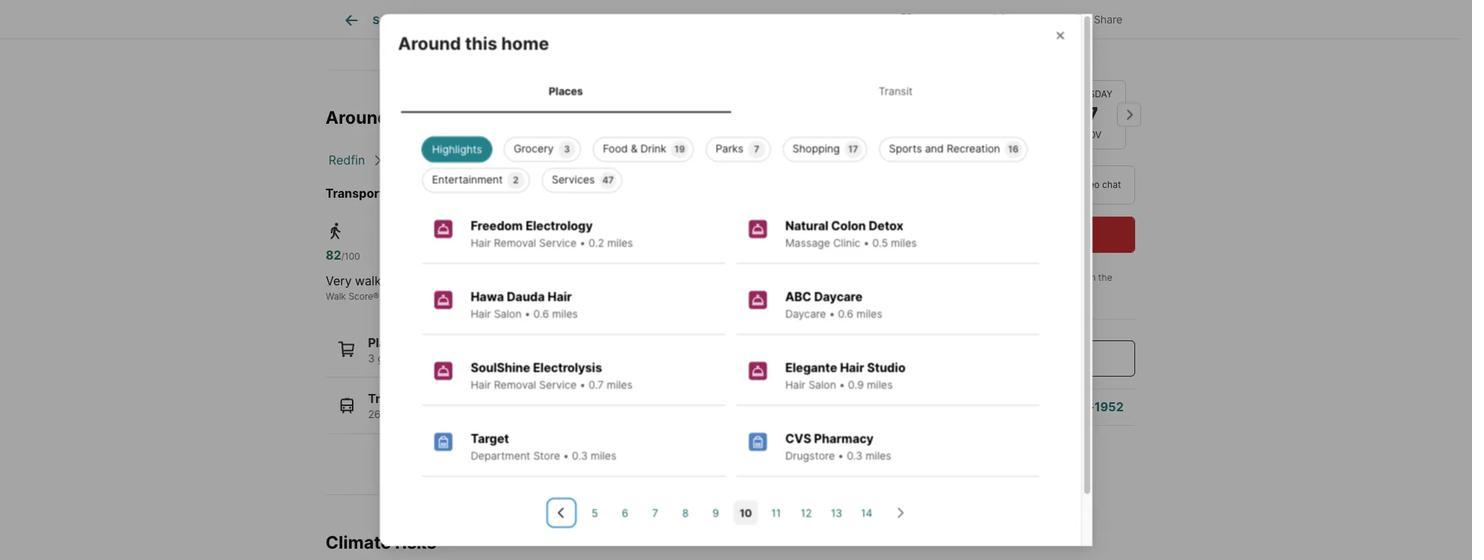 Task type: describe. For each thing, give the bounding box(es) containing it.
ave
[[531, 186, 553, 201]]

dauda
[[507, 289, 545, 304]]

transit for transit
[[879, 84, 913, 97]]

history
[[689, 14, 724, 27]]

around inside dialog
[[398, 32, 461, 53]]

2
[[513, 175, 519, 186]]

tuesday 7 nov
[[1072, 89, 1113, 141]]

95124
[[1060, 272, 1086, 283]]

hawa dauda hair hair salon • 0.6 miles
[[471, 289, 578, 320]]

2 score from the left
[[517, 292, 542, 302]]

shopping
[[793, 142, 840, 155]]

this inside dialog
[[465, 32, 497, 53]]

tour via video chat
[[1040, 179, 1122, 190]]

hair inside soulshine electrolysis hair removal service • 0.7 miles
[[471, 379, 491, 391]]

11
[[771, 507, 781, 520]]

1757
[[446, 186, 474, 201]]

& for sale
[[661, 14, 668, 27]]

miles inside elegante hair studio hair salon • 0.9 miles
[[867, 379, 893, 391]]

home inside dialog
[[501, 32, 549, 53]]

tab list containing search
[[326, 0, 828, 39]]

elegante
[[785, 361, 837, 375]]

express
[[464, 409, 504, 422]]

6 button
[[613, 501, 637, 525]]

department
[[471, 450, 530, 463]]

37,
[[404, 409, 418, 422]]

sports and recreation
[[889, 142, 1000, 155]]

soulshine
[[471, 361, 530, 375]]

12
[[801, 507, 812, 520]]

1 vertical spatial around this home
[[326, 107, 477, 128]]

19
[[674, 144, 685, 155]]

82
[[326, 248, 341, 263]]

0.2
[[588, 237, 604, 249]]

tab list inside around this home dialog
[[398, 69, 1064, 113]]

recreation
[[947, 142, 1000, 155]]

favorite
[[920, 13, 960, 26]]

7 button
[[643, 501, 667, 525]]

3 inside around this home dialog
[[564, 144, 570, 155]]

county
[[537, 153, 578, 168]]

7 right parks
[[754, 144, 759, 155]]

30
[[952, 286, 963, 297]]

walkable
[[355, 274, 406, 289]]

places for places
[[549, 84, 583, 97]]

0.6 inside hawa dauda hair hair salon • 0.6 miles
[[533, 308, 549, 320]]

ask a question link
[[915, 400, 1002, 415]]

santa clara county
[[468, 153, 578, 168]]

chat
[[1103, 179, 1122, 190]]

massage
[[785, 237, 830, 249]]

9
[[712, 507, 719, 520]]

95154 link
[[602, 153, 638, 168]]

12 button
[[794, 501, 818, 525]]

7 inside the places 3 groceries, 15 restaurants, 7 parks
[[508, 352, 514, 365]]

elegante hair studio hair salon • 0.9 miles
[[785, 361, 906, 391]]

• inside 'abc daycare daycare • 0.6 miles'
[[829, 308, 835, 320]]

• inside elegante hair studio hair salon • 0.9 miles
[[839, 379, 845, 391]]

pharmacy
[[814, 432, 874, 446]]

video
[[1077, 179, 1100, 190]]

services 47
[[552, 173, 614, 186]]

natural
[[785, 218, 828, 233]]

1 vertical spatial home
[[429, 107, 477, 128]]

16
[[1008, 144, 1019, 155]]

none button containing 7
[[1058, 80, 1127, 150]]

1 vertical spatial daycare
[[785, 308, 826, 320]]

next image
[[1118, 103, 1142, 127]]

around this home inside dialog
[[398, 32, 549, 53]]

studio
[[867, 361, 906, 375]]

favorite button
[[886, 3, 973, 34]]

miles inside natural colon detox massage clinic • 0.5 miles
[[891, 237, 917, 249]]

0 horizontal spatial this
[[393, 107, 425, 128]]

transit for transit 26, 27, 37, 61, 64b, express 101
[[368, 392, 410, 407]]

parks
[[716, 142, 744, 155]]

47
[[602, 175, 614, 186]]

(408) 762-1952
[[1029, 400, 1124, 415]]

last
[[934, 286, 949, 297]]

walk
[[326, 292, 346, 302]]

ask
[[915, 400, 937, 415]]

cvs
[[785, 432, 811, 446]]

transit 26, 27, 37, 61, 64b, express 101
[[368, 392, 523, 422]]

risks
[[395, 532, 437, 553]]

miles inside freedom electrology hair removal service • 0.2 miles
[[607, 237, 633, 249]]

10 button
[[734, 501, 758, 525]]

61 /100
[[637, 248, 670, 263]]

® inside very walkable walk score ®
[[373, 292, 379, 302]]

miles inside hawa dauda hair hair salon • 0.6 miles
[[552, 308, 578, 320]]

2 nov from the left
[[1008, 130, 1027, 141]]

7 inside button
[[652, 507, 658, 520]]

26,
[[368, 409, 384, 422]]

0.6 inside 'abc daycare daycare • 0.6 miles'
[[838, 308, 854, 320]]

highlights
[[432, 143, 482, 156]]

hair down hawa
[[471, 308, 491, 320]]

removal for soulshine
[[494, 379, 536, 391]]

share
[[1094, 13, 1123, 26]]

search
[[373, 14, 409, 27]]

electrology
[[526, 218, 593, 233]]

very walkable walk score ®
[[326, 274, 406, 302]]

california
[[389, 153, 443, 168]]

target department store • 0.3 miles
[[471, 432, 617, 463]]

transit score ®
[[485, 292, 548, 302]]

• inside freedom electrology hair removal service • 0.2 miles
[[580, 237, 586, 249]]

9 button
[[704, 501, 728, 525]]

0.5
[[873, 237, 888, 249]]

entertainment
[[432, 173, 503, 186]]

miles inside soulshine electrolysis hair removal service • 0.7 miles
[[607, 379, 633, 391]]

schools
[[757, 14, 799, 27]]

around this home element
[[398, 14, 567, 54]]

around this home dialog
[[380, 14, 1093, 561]]

nov inside tuesday 7 nov
[[1083, 130, 1102, 141]]

schools tab
[[740, 2, 816, 39]]

• inside soulshine electrolysis hair removal service • 0.7 miles
[[580, 379, 586, 391]]

17
[[848, 144, 858, 155]]

14
[[861, 507, 873, 520]]

• inside natural colon detox massage clinic • 0.5 miles
[[864, 237, 870, 249]]

hair up 0.9
[[840, 361, 864, 375]]

sale
[[637, 14, 658, 27]]

clara
[[504, 153, 534, 168]]

electrolysis
[[533, 361, 602, 375]]

climate risks
[[326, 532, 437, 553]]

sale & tax history tab
[[620, 2, 740, 39]]

climate
[[326, 532, 391, 553]]

64b,
[[438, 409, 461, 422]]

places 3 groceries, 15 restaurants, 7 parks
[[368, 336, 544, 365]]

5
[[592, 507, 598, 520]]

6
[[622, 507, 628, 520]]

salon for elegante
[[809, 379, 836, 391]]

detox
[[869, 218, 904, 233]]

transit tab
[[731, 72, 1061, 110]]

in the last 30 days
[[934, 272, 1115, 297]]



Task type: vqa. For each thing, say whether or not it's contained in the screenshot.
Connect
no



Task type: locate. For each thing, give the bounding box(es) containing it.
hair down elegante
[[785, 379, 806, 391]]

freedom electrology hair removal service • 0.2 miles
[[471, 218, 633, 249]]

8
[[682, 507, 689, 520]]

service inside freedom electrology hair removal service • 0.2 miles
[[539, 237, 577, 249]]

removal down "soulshine"
[[494, 379, 536, 391]]

• left 0.5 at right
[[864, 237, 870, 249]]

1 horizontal spatial home
[[501, 32, 549, 53]]

salon
[[494, 308, 522, 320], [809, 379, 836, 391]]

home up "highlights"
[[429, 107, 477, 128]]

• inside hawa dauda hair hair salon • 0.6 miles
[[524, 308, 530, 320]]

removal inside freedom electrology hair removal service • 0.2 miles
[[494, 237, 536, 249]]

natural colon detox massage clinic • 0.5 miles
[[785, 218, 917, 249]]

28 /100
[[485, 248, 520, 263]]

0 vertical spatial salon
[[494, 308, 522, 320]]

1 0.3 from the left
[[572, 450, 588, 463]]

hair
[[471, 237, 491, 249], [548, 289, 572, 304], [471, 308, 491, 320], [840, 361, 864, 375], [471, 379, 491, 391], [785, 379, 806, 391]]

score inside very walkable walk score ®
[[349, 292, 373, 302]]

0 horizontal spatial nov button
[[908, 80, 977, 150]]

0.6 up elegante hair studio hair salon • 0.9 miles
[[838, 308, 854, 320]]

hawa
[[471, 289, 504, 304]]

store
[[533, 450, 560, 463]]

around down overview
[[398, 32, 461, 53]]

0 horizontal spatial /100
[[341, 251, 360, 262]]

home
[[501, 32, 549, 53], [429, 107, 477, 128]]

service
[[539, 237, 577, 249], [539, 379, 577, 391]]

(408) 762-1952 link
[[1029, 400, 1124, 415]]

2 0.3 from the left
[[847, 450, 863, 463]]

property
[[523, 14, 567, 27]]

• down pharmacy on the bottom right of the page
[[838, 450, 844, 463]]

restaurants,
[[445, 352, 505, 365]]

miles right 0.2
[[607, 237, 633, 249]]

2 horizontal spatial nov
[[1083, 130, 1102, 141]]

santa
[[468, 153, 500, 168]]

/100 for 61
[[651, 251, 670, 262]]

1 score from the left
[[349, 292, 373, 302]]

miles inside target department store • 0.3 miles
[[591, 450, 617, 463]]

salon for hawa
[[494, 308, 522, 320]]

miles up electrolysis
[[552, 308, 578, 320]]

1 removal from the top
[[494, 237, 536, 249]]

1 horizontal spatial places
[[549, 84, 583, 97]]

2 horizontal spatial transit
[[879, 84, 913, 97]]

1 ® from the left
[[373, 292, 379, 302]]

13
[[831, 507, 842, 520]]

details
[[570, 14, 603, 27]]

2 nov button from the left
[[983, 80, 1052, 150]]

around this home down overview
[[398, 32, 549, 53]]

transit for transit score ®
[[485, 292, 515, 302]]

7 right 6 button
[[652, 507, 658, 520]]

11 button
[[764, 501, 788, 525]]

• inside "cvs pharmacy drugstore • 0.3 miles"
[[838, 450, 844, 463]]

1 vertical spatial 3
[[368, 352, 375, 365]]

1 vertical spatial tab list
[[398, 69, 1064, 113]]

sale & tax history
[[637, 14, 724, 27]]

0 vertical spatial places
[[549, 84, 583, 97]]

0.3 inside target department store • 0.3 miles
[[572, 450, 588, 463]]

miles up studio
[[857, 308, 883, 320]]

1952
[[1095, 400, 1124, 415]]

around this home up "california"
[[326, 107, 477, 128]]

0 horizontal spatial 3
[[368, 352, 375, 365]]

transit up '27,'
[[368, 392, 410, 407]]

2 /100 from the left
[[501, 251, 520, 262]]

days
[[966, 286, 986, 297]]

1 vertical spatial this
[[393, 107, 425, 128]]

places up grocery
[[549, 84, 583, 97]]

2 0.6 from the left
[[838, 308, 854, 320]]

redfin
[[329, 153, 365, 168]]

/100 inside 82 /100
[[341, 251, 360, 262]]

& right food at the left top of the page
[[631, 142, 637, 155]]

a
[[940, 400, 947, 415]]

1 0.6 from the left
[[533, 308, 549, 320]]

28
[[485, 248, 501, 263]]

tab list
[[326, 0, 828, 39], [398, 69, 1064, 113]]

miles down studio
[[867, 379, 893, 391]]

7 left parks
[[508, 352, 514, 365]]

service down electrolysis
[[539, 379, 577, 391]]

list box
[[410, 131, 1052, 193]]

3 nov from the left
[[1083, 130, 1102, 141]]

the
[[1099, 272, 1113, 283]]

salon down transit score ® at bottom
[[494, 308, 522, 320]]

5 button
[[583, 501, 607, 525]]

very
[[326, 274, 352, 289]]

transit down 28 /100
[[485, 292, 515, 302]]

transportation near 1757 hillsdale ave
[[326, 186, 553, 201]]

• left 0.9
[[839, 379, 845, 391]]

tab list containing places
[[398, 69, 1064, 113]]

1 nov button from the left
[[908, 80, 977, 150]]

0.6 down dauda
[[533, 308, 549, 320]]

0 vertical spatial 3
[[564, 144, 570, 155]]

nov up 16
[[1008, 130, 1027, 141]]

1 horizontal spatial /100
[[501, 251, 520, 262]]

2 vertical spatial transit
[[368, 392, 410, 407]]

1 horizontal spatial ®
[[542, 292, 548, 302]]

0 horizontal spatial &
[[631, 142, 637, 155]]

0 horizontal spatial nov
[[933, 130, 953, 141]]

10
[[740, 507, 752, 520]]

tour via video chat list box
[[899, 166, 1136, 205]]

groceries,
[[378, 352, 428, 365]]

0 horizontal spatial home
[[429, 107, 477, 128]]

/100 inside 28 /100
[[501, 251, 520, 262]]

score right hawa
[[517, 292, 542, 302]]

13 button
[[824, 501, 849, 525]]

miles down pharmacy on the bottom right of the page
[[866, 450, 891, 463]]

list box containing grocery
[[410, 131, 1052, 193]]

0 vertical spatial around
[[398, 32, 461, 53]]

2 ® from the left
[[542, 292, 548, 302]]

0 horizontal spatial 0.3
[[572, 450, 588, 463]]

/100 inside 61 /100
[[651, 251, 670, 262]]

1 horizontal spatial 0.3
[[847, 450, 863, 463]]

101
[[507, 409, 523, 422]]

transit up "sports"
[[879, 84, 913, 97]]

& left tax
[[661, 14, 668, 27]]

• up elegante
[[829, 308, 835, 320]]

• down dauda
[[524, 308, 530, 320]]

list box inside around this home dialog
[[410, 131, 1052, 193]]

nov down tuesday
[[1083, 130, 1102, 141]]

hair right dauda
[[548, 289, 572, 304]]

places inside the places 3 groceries, 15 restaurants, 7 parks
[[368, 336, 407, 350]]

x-
[[1013, 13, 1024, 26]]

nov
[[933, 130, 953, 141], [1008, 130, 1027, 141], [1083, 130, 1102, 141]]

3 inside the places 3 groceries, 15 restaurants, 7 parks
[[368, 352, 375, 365]]

places inside tab
[[549, 84, 583, 97]]

1 vertical spatial service
[[539, 379, 577, 391]]

0 horizontal spatial 0.6
[[533, 308, 549, 320]]

removal inside soulshine electrolysis hair removal service • 0.7 miles
[[494, 379, 536, 391]]

around up redfin
[[326, 107, 389, 128]]

0 vertical spatial this
[[465, 32, 497, 53]]

0 vertical spatial home
[[501, 32, 549, 53]]

salon inside elegante hair studio hair salon • 0.9 miles
[[809, 379, 836, 391]]

nov up the sports and recreation
[[933, 130, 953, 141]]

redfin link
[[329, 153, 365, 168]]

miles inside 'abc daycare daycare • 0.6 miles'
[[857, 308, 883, 320]]

this
[[465, 32, 497, 53], [393, 107, 425, 128]]

this up "california"
[[393, 107, 425, 128]]

& for food
[[631, 142, 637, 155]]

hair down freedom
[[471, 237, 491, 249]]

/100 for 82
[[341, 251, 360, 262]]

1 vertical spatial salon
[[809, 379, 836, 391]]

Nov button
[[908, 80, 977, 150], [983, 80, 1052, 150]]

0 horizontal spatial salon
[[494, 308, 522, 320]]

hillsdale
[[477, 186, 528, 201]]

miles inside "cvs pharmacy drugstore • 0.3 miles"
[[866, 450, 891, 463]]

• left 0.2
[[580, 237, 586, 249]]

salon down elegante
[[809, 379, 836, 391]]

0 vertical spatial removal
[[494, 237, 536, 249]]

food
[[603, 142, 628, 155]]

0 vertical spatial daycare
[[814, 289, 863, 304]]

2 horizontal spatial /100
[[651, 251, 670, 262]]

0 horizontal spatial around
[[326, 107, 389, 128]]

82 /100
[[326, 248, 360, 263]]

1 nov from the left
[[933, 130, 953, 141]]

1 horizontal spatial nov button
[[983, 80, 1052, 150]]

1 horizontal spatial around
[[398, 32, 461, 53]]

15
[[431, 352, 442, 365]]

places for places 3 groceries, 15 restaurants, 7 parks
[[368, 336, 407, 350]]

property details tab
[[507, 2, 620, 39]]

1 vertical spatial around
[[326, 107, 389, 128]]

santa clara county link
[[468, 153, 578, 168]]

transit inside transit 26, 27, 37, 61, 64b, express 101
[[368, 392, 410, 407]]

overview
[[443, 14, 490, 27]]

removal down freedom
[[494, 237, 536, 249]]

1 horizontal spatial &
[[661, 14, 668, 27]]

0 horizontal spatial score
[[349, 292, 373, 302]]

® right hawa
[[542, 292, 548, 302]]

& inside tab
[[661, 14, 668, 27]]

salon inside hawa dauda hair hair salon • 0.6 miles
[[494, 308, 522, 320]]

miles
[[607, 237, 633, 249], [891, 237, 917, 249], [552, 308, 578, 320], [857, 308, 883, 320], [607, 379, 633, 391], [867, 379, 893, 391], [591, 450, 617, 463], [866, 450, 891, 463]]

around
[[398, 32, 461, 53], [326, 107, 389, 128]]

hair inside freedom electrology hair removal service • 0.2 miles
[[471, 237, 491, 249]]

service down 'electrology'
[[539, 237, 577, 249]]

® down the walkable
[[373, 292, 379, 302]]

0 vertical spatial service
[[539, 237, 577, 249]]

share button
[[1060, 3, 1136, 34]]

option
[[899, 166, 1009, 205]]

0.3 for pharmacy
[[847, 450, 863, 463]]

removal for freedom
[[494, 237, 536, 249]]

transit inside transit tab
[[879, 84, 913, 97]]

daycare right abc
[[814, 289, 863, 304]]

service for electrolysis
[[539, 379, 577, 391]]

0 horizontal spatial places
[[368, 336, 407, 350]]

• right store at the bottom
[[563, 450, 569, 463]]

service inside soulshine electrolysis hair removal service • 0.7 miles
[[539, 379, 577, 391]]

freedom
[[471, 218, 523, 233]]

8 button
[[673, 501, 698, 525]]

1 horizontal spatial salon
[[809, 379, 836, 391]]

®
[[373, 292, 379, 302], [542, 292, 548, 302]]

daycare
[[814, 289, 863, 304], [785, 308, 826, 320]]

abc
[[785, 289, 811, 304]]

daycare down abc
[[785, 308, 826, 320]]

home down property
[[501, 32, 549, 53]]

3 left groceries,
[[368, 352, 375, 365]]

1 vertical spatial transit
[[485, 292, 515, 302]]

1 horizontal spatial score
[[517, 292, 542, 302]]

0 vertical spatial &
[[661, 14, 668, 27]]

colon
[[831, 218, 866, 233]]

0.3 right store at the bottom
[[572, 450, 588, 463]]

and
[[925, 142, 944, 155]]

x-out
[[1013, 13, 1042, 26]]

7 down tuesday
[[1086, 101, 1099, 128]]

score right walk
[[349, 292, 373, 302]]

0 vertical spatial transit
[[879, 84, 913, 97]]

service for electrology
[[539, 237, 577, 249]]

0.3 inside "cvs pharmacy drugstore • 0.3 miles"
[[847, 450, 863, 463]]

762-
[[1067, 400, 1095, 415]]

1 /100 from the left
[[341, 251, 360, 262]]

cvs pharmacy drugstore • 0.3 miles
[[785, 432, 891, 463]]

1 horizontal spatial 0.6
[[838, 308, 854, 320]]

this down overview
[[465, 32, 497, 53]]

property details
[[523, 14, 603, 27]]

1 horizontal spatial 3
[[564, 144, 570, 155]]

hair down "soulshine"
[[471, 379, 491, 391]]

grocery
[[514, 142, 554, 155]]

1 vertical spatial removal
[[494, 379, 536, 391]]

0 horizontal spatial ®
[[373, 292, 379, 302]]

1 horizontal spatial this
[[465, 32, 497, 53]]

(408)
[[1029, 400, 1064, 415]]

0.3 for department
[[572, 450, 588, 463]]

via
[[1062, 179, 1074, 190]]

0 vertical spatial around this home
[[398, 32, 549, 53]]

places up groceries,
[[368, 336, 407, 350]]

2 removal from the top
[[494, 379, 536, 391]]

1 service from the top
[[539, 237, 577, 249]]

places tab
[[401, 72, 731, 110]]

tuesday
[[1072, 89, 1113, 100]]

•
[[580, 237, 586, 249], [864, 237, 870, 249], [524, 308, 530, 320], [829, 308, 835, 320], [580, 379, 586, 391], [839, 379, 845, 391], [563, 450, 569, 463], [838, 450, 844, 463]]

/100
[[341, 251, 360, 262], [501, 251, 520, 262], [651, 251, 670, 262]]

miles right 0.5 at right
[[891, 237, 917, 249]]

• inside target department store • 0.3 miles
[[563, 450, 569, 463]]

overview tab
[[426, 2, 507, 39]]

95154
[[602, 153, 638, 168]]

7 inside tuesday 7 nov
[[1086, 101, 1099, 128]]

miles right store at the bottom
[[591, 450, 617, 463]]

0 vertical spatial tab list
[[326, 0, 828, 39]]

& inside around this home dialog
[[631, 142, 637, 155]]

• left 0.7
[[580, 379, 586, 391]]

3 up services
[[564, 144, 570, 155]]

/100 for 28
[[501, 251, 520, 262]]

0.3 down pharmacy on the bottom right of the page
[[847, 450, 863, 463]]

1 horizontal spatial transit
[[485, 292, 515, 302]]

2 service from the top
[[539, 379, 577, 391]]

1 horizontal spatial nov
[[1008, 130, 1027, 141]]

1 vertical spatial places
[[368, 336, 407, 350]]

0 horizontal spatial transit
[[368, 392, 410, 407]]

0.3
[[572, 450, 588, 463], [847, 450, 863, 463]]

3 /100 from the left
[[651, 251, 670, 262]]

question
[[950, 400, 1002, 415]]

None button
[[1058, 80, 1127, 150]]

miles right 0.7
[[607, 379, 633, 391]]

1 vertical spatial &
[[631, 142, 637, 155]]

abc daycare daycare • 0.6 miles
[[785, 289, 883, 320]]

out
[[1024, 13, 1042, 26]]



